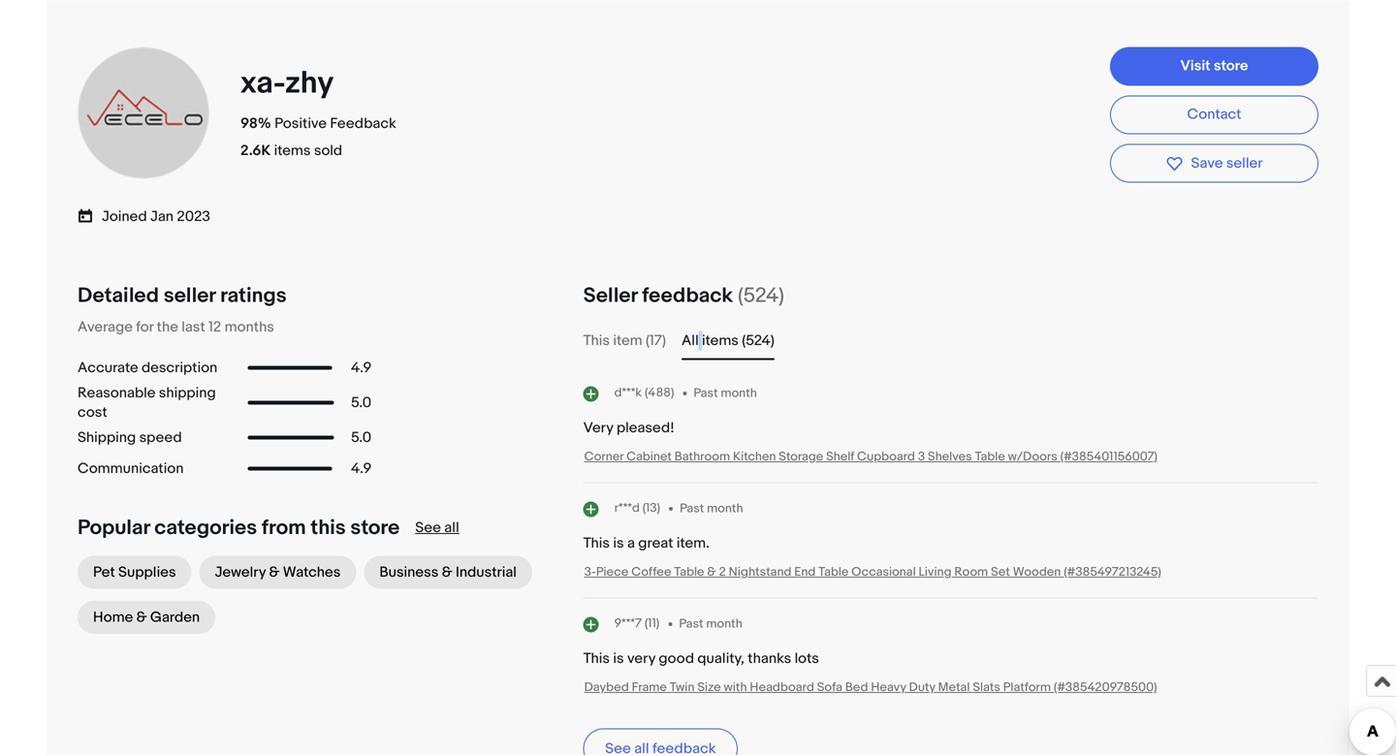 Task type: vqa. For each thing, say whether or not it's contained in the screenshot.


Task type: locate. For each thing, give the bounding box(es) containing it.
daybed
[[584, 680, 629, 695]]

joined jan 2023
[[102, 208, 210, 226]]

see
[[415, 519, 441, 537]]

2 vertical spatial this
[[583, 650, 610, 668]]

corner cabinet bathroom kitchen storage shelf cupboard 3 shelves table w/doors (#385401156007)
[[584, 450, 1158, 465]]

past up this is very good quality, thanks lots
[[679, 617, 704, 632]]

frame
[[632, 680, 667, 695]]

tab list containing this item (17)
[[583, 329, 1319, 353]]

(#385497213245)
[[1064, 565, 1162, 580]]

(524) inside tab list
[[742, 332, 775, 350]]

4.9
[[351, 359, 372, 377], [351, 460, 372, 478]]

1 vertical spatial is
[[613, 650, 624, 668]]

garden
[[150, 609, 200, 627]]

save seller
[[1191, 155, 1263, 172]]

size
[[698, 680, 721, 695]]

1 5.0 from the top
[[351, 394, 372, 412]]

is left a
[[613, 535, 624, 552]]

jewelry & watches
[[215, 564, 341, 581]]

seller feedback (524)
[[583, 283, 784, 308]]

(524) up the "all items (524)" on the top of the page
[[738, 283, 784, 308]]

(#385420978500)
[[1054, 680, 1157, 695]]

1 vertical spatial past month
[[680, 501, 743, 516]]

(11)
[[645, 616, 660, 631]]

2 vertical spatial past month
[[679, 617, 743, 632]]

shelves
[[928, 450, 972, 465]]

0 vertical spatial 5.0
[[351, 394, 372, 412]]

0 vertical spatial items
[[274, 142, 311, 159]]

1 vertical spatial store
[[350, 515, 400, 541]]

0 vertical spatial is
[[613, 535, 624, 552]]

2 4.9 from the top
[[351, 460, 372, 478]]

month up item.
[[707, 501, 743, 516]]

store
[[1214, 57, 1249, 75], [350, 515, 400, 541]]

0 vertical spatial month
[[721, 386, 757, 401]]

the
[[157, 319, 178, 336]]

1 vertical spatial seller
[[164, 283, 216, 308]]

positive
[[275, 115, 327, 132]]

categories
[[154, 515, 257, 541]]

store right visit
[[1214, 57, 1249, 75]]

2 is from the top
[[613, 650, 624, 668]]

ratings
[[220, 283, 287, 308]]

visit
[[1181, 57, 1211, 75]]

2.6k items sold
[[240, 142, 342, 159]]

5.0
[[351, 394, 372, 412], [351, 429, 372, 447]]

1 vertical spatial 4.9
[[351, 460, 372, 478]]

2 vertical spatial month
[[706, 617, 743, 632]]

1 vertical spatial past
[[680, 501, 704, 516]]

98%
[[240, 115, 271, 132]]

1 vertical spatial (524)
[[742, 332, 775, 350]]

& right home
[[136, 609, 147, 627]]

jewelry
[[215, 564, 266, 581]]

save
[[1191, 155, 1223, 172]]

past month up this is very good quality, thanks lots
[[679, 617, 743, 632]]

thanks
[[748, 650, 792, 668]]

(524) for seller feedback (524)
[[738, 283, 784, 308]]

1 horizontal spatial store
[[1214, 57, 1249, 75]]

duty
[[909, 680, 936, 695]]

d***k (488)
[[614, 385, 674, 400]]

1 vertical spatial month
[[707, 501, 743, 516]]

all
[[444, 519, 459, 537]]

0 vertical spatial (524)
[[738, 283, 784, 308]]

0 horizontal spatial table
[[674, 565, 704, 580]]

xa zhy image
[[76, 45, 211, 181]]

w/doors
[[1008, 450, 1058, 465]]

this up 3-
[[583, 535, 610, 552]]

for
[[136, 319, 153, 336]]

seller
[[1227, 155, 1263, 172], [164, 283, 216, 308]]

bed
[[845, 680, 868, 695]]

0 vertical spatial 4.9
[[351, 359, 372, 377]]

items
[[274, 142, 311, 159], [702, 332, 739, 350]]

tab list
[[583, 329, 1319, 353]]

past month up item.
[[680, 501, 743, 516]]

item
[[613, 332, 643, 350]]

2 horizontal spatial table
[[975, 450, 1005, 465]]

1 vertical spatial items
[[702, 332, 739, 350]]

table
[[975, 450, 1005, 465], [674, 565, 704, 580], [819, 565, 849, 580]]

items for 2.6k
[[274, 142, 311, 159]]

4.9 for accurate description
[[351, 359, 372, 377]]

2 5.0 from the top
[[351, 429, 372, 447]]

cabinet
[[627, 450, 672, 465]]

table down item.
[[674, 565, 704, 580]]

0 vertical spatial seller
[[1227, 155, 1263, 172]]

2.6k
[[240, 142, 271, 159]]

0 horizontal spatial items
[[274, 142, 311, 159]]

cupboard
[[857, 450, 915, 465]]

2023
[[177, 208, 210, 226]]

heavy
[[871, 680, 906, 695]]

(524)
[[738, 283, 784, 308], [742, 332, 775, 350]]

shelf
[[826, 450, 854, 465]]

(488)
[[645, 385, 674, 400]]

is for a
[[613, 535, 624, 552]]

1 4.9 from the top
[[351, 359, 372, 377]]

reasonable shipping cost
[[78, 385, 216, 421]]

shipping speed
[[78, 429, 182, 447]]

all
[[682, 332, 699, 350]]

this left item
[[583, 332, 610, 350]]

0 vertical spatial store
[[1214, 57, 1249, 75]]

2
[[719, 565, 726, 580]]

9***7
[[614, 616, 642, 631]]

nightstand
[[729, 565, 792, 580]]

0 vertical spatial past
[[694, 386, 718, 401]]

past for this is very good quality, thanks lots
[[679, 617, 704, 632]]

&
[[269, 564, 280, 581], [442, 564, 453, 581], [707, 565, 716, 580], [136, 609, 147, 627]]

this inside tab list
[[583, 332, 610, 350]]

month
[[721, 386, 757, 401], [707, 501, 743, 516], [706, 617, 743, 632]]

1 horizontal spatial items
[[702, 332, 739, 350]]

2 vertical spatial past
[[679, 617, 704, 632]]

average
[[78, 319, 133, 336]]

is for very
[[613, 650, 624, 668]]

1 horizontal spatial seller
[[1227, 155, 1263, 172]]

5.0 for speed
[[351, 429, 372, 447]]

3 this from the top
[[583, 650, 610, 668]]

twin
[[670, 680, 695, 695]]

home & garden link
[[78, 601, 215, 634]]

items right all
[[702, 332, 739, 350]]

r***d (13)
[[614, 501, 660, 516]]

this up daybed
[[583, 650, 610, 668]]

1 vertical spatial this
[[583, 535, 610, 552]]

table right shelves
[[975, 450, 1005, 465]]

past up item.
[[680, 501, 704, 516]]

corner
[[584, 450, 624, 465]]

month up quality,
[[706, 617, 743, 632]]

(524) for all items (524)
[[742, 332, 775, 350]]

item.
[[677, 535, 710, 552]]

seller up last
[[164, 283, 216, 308]]

month for very pleased!
[[721, 386, 757, 401]]

kitchen
[[733, 450, 776, 465]]

text__icon wrapper image
[[78, 205, 102, 225]]

seller right save
[[1227, 155, 1263, 172]]

average for the last 12 months
[[78, 319, 274, 336]]

month down the "all items (524)" on the top of the page
[[721, 386, 757, 401]]

store right this
[[350, 515, 400, 541]]

table right end
[[819, 565, 849, 580]]

1 is from the top
[[613, 535, 624, 552]]

seller inside button
[[1227, 155, 1263, 172]]

0 vertical spatial past month
[[694, 386, 757, 401]]

contact link
[[1110, 95, 1319, 134]]

platform
[[1003, 680, 1051, 695]]

is left very
[[613, 650, 624, 668]]

very pleased!
[[583, 419, 675, 437]]

quality,
[[698, 650, 745, 668]]

items down positive
[[274, 142, 311, 159]]

jan
[[150, 208, 174, 226]]

past right (488)
[[694, 386, 718, 401]]

lots
[[795, 650, 819, 668]]

popular
[[78, 515, 150, 541]]

pleased!
[[617, 419, 675, 437]]

past month down the "all items (524)" on the top of the page
[[694, 386, 757, 401]]

& right jewelry
[[269, 564, 280, 581]]

1 this from the top
[[583, 332, 610, 350]]

0 vertical spatial this
[[583, 332, 610, 350]]

living
[[919, 565, 952, 580]]

headboard
[[750, 680, 814, 695]]

(524) right all
[[742, 332, 775, 350]]

2 this from the top
[[583, 535, 610, 552]]

0 horizontal spatial seller
[[164, 283, 216, 308]]

1 vertical spatial 5.0
[[351, 429, 372, 447]]

& right business
[[442, 564, 453, 581]]

& for watches
[[269, 564, 280, 581]]



Task type: describe. For each thing, give the bounding box(es) containing it.
watches
[[283, 564, 341, 581]]

business & industrial
[[380, 564, 517, 581]]

pet supplies
[[93, 564, 176, 581]]

3
[[918, 450, 925, 465]]

daybed frame twin size with headboard sofa bed heavy duty metal slats platform (#385420978500) link
[[584, 680, 1157, 695]]

feedback
[[330, 115, 396, 132]]

past month for this is very good quality, thanks lots
[[679, 617, 743, 632]]

jewelry & watches link
[[199, 556, 356, 589]]

items for all
[[702, 332, 739, 350]]

& for industrial
[[442, 564, 453, 581]]

month for this is very good quality, thanks lots
[[706, 617, 743, 632]]

past month for very pleased!
[[694, 386, 757, 401]]

detailed
[[78, 283, 159, 308]]

this for this item (17)
[[583, 332, 610, 350]]

r***d
[[614, 501, 640, 516]]

cost
[[78, 404, 107, 421]]

business
[[380, 564, 439, 581]]

this is very good quality, thanks lots
[[583, 650, 819, 668]]

industrial
[[456, 564, 517, 581]]

very
[[627, 650, 656, 668]]

0 horizontal spatial store
[[350, 515, 400, 541]]

& left 2 in the right bottom of the page
[[707, 565, 716, 580]]

see all link
[[415, 519, 459, 537]]

contact
[[1187, 106, 1242, 123]]

see all
[[415, 519, 459, 537]]

pet
[[93, 564, 115, 581]]

description
[[142, 359, 217, 377]]

this is a great item.
[[583, 535, 710, 552]]

business & industrial link
[[364, 556, 532, 589]]

room
[[955, 565, 988, 580]]

sofa
[[817, 680, 843, 695]]

this for this is very good quality, thanks lots
[[583, 650, 610, 668]]

this
[[311, 515, 346, 541]]

joined
[[102, 208, 147, 226]]

4.9 for communication
[[351, 460, 372, 478]]

slats
[[973, 680, 1001, 695]]

last
[[182, 319, 205, 336]]

bathroom
[[675, 450, 730, 465]]

past month for this is a great item.
[[680, 501, 743, 516]]

seller for detailed
[[164, 283, 216, 308]]

(#385401156007)
[[1061, 450, 1158, 465]]

visit store link
[[1110, 47, 1319, 86]]

great
[[638, 535, 673, 552]]

sold
[[314, 142, 342, 159]]

98% positive feedback
[[240, 115, 396, 132]]

wooden
[[1013, 565, 1061, 580]]

seller
[[583, 283, 638, 308]]

reasonable
[[78, 385, 156, 402]]

feedback
[[642, 283, 733, 308]]

shipping
[[159, 385, 216, 402]]

12
[[209, 319, 221, 336]]

pet supplies link
[[78, 556, 192, 589]]

xa-zhy
[[240, 64, 333, 102]]

occasional
[[852, 565, 916, 580]]

with
[[724, 680, 747, 695]]

1 horizontal spatial table
[[819, 565, 849, 580]]

accurate description
[[78, 359, 217, 377]]

a
[[627, 535, 635, 552]]

piece
[[596, 565, 629, 580]]

from
[[262, 515, 306, 541]]

home & garden
[[93, 609, 200, 627]]

months
[[225, 319, 274, 336]]

daybed frame twin size with headboard sofa bed heavy duty metal slats platform (#385420978500)
[[584, 680, 1157, 695]]

coffee
[[631, 565, 671, 580]]

seller for save
[[1227, 155, 1263, 172]]

past for this is a great item.
[[680, 501, 704, 516]]

month for this is a great item.
[[707, 501, 743, 516]]

accurate
[[78, 359, 138, 377]]

detailed seller ratings
[[78, 283, 287, 308]]

save seller button
[[1110, 144, 1319, 183]]

supplies
[[118, 564, 176, 581]]

5.0 for shipping
[[351, 394, 372, 412]]

zhy
[[285, 64, 333, 102]]

speed
[[139, 429, 182, 447]]

d***k
[[614, 385, 642, 400]]

popular categories from this store
[[78, 515, 400, 541]]

this item (17)
[[583, 332, 666, 350]]

& for garden
[[136, 609, 147, 627]]

3-piece coffee table & 2  nightstand end table occasional living room set wooden (#385497213245)
[[584, 565, 1162, 580]]

xa-
[[240, 64, 285, 102]]

xa-zhy link
[[240, 64, 340, 102]]

very
[[583, 419, 613, 437]]

store inside 'link'
[[1214, 57, 1249, 75]]

this for this is a great item.
[[583, 535, 610, 552]]

communication
[[78, 460, 184, 478]]

corner cabinet bathroom kitchen storage shelf cupboard 3 shelves table w/doors (#385401156007) link
[[584, 450, 1158, 465]]

(13)
[[643, 501, 660, 516]]

metal
[[938, 680, 970, 695]]

past for very pleased!
[[694, 386, 718, 401]]



